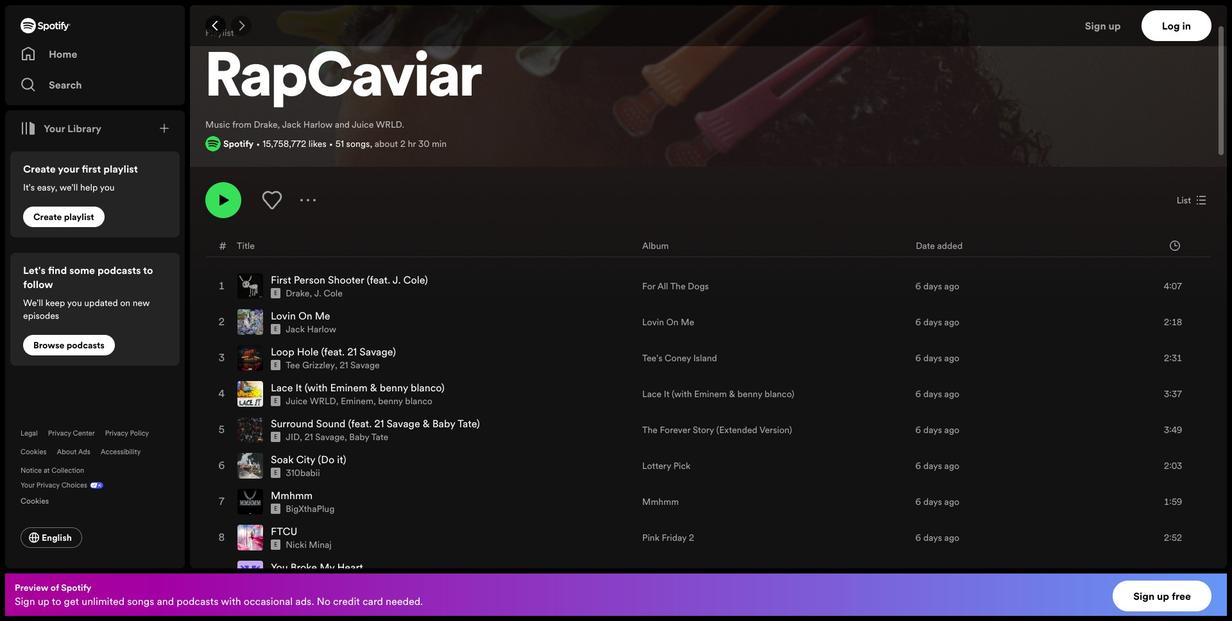 Task type: locate. For each thing, give the bounding box(es) containing it.
0 vertical spatial (feat.
[[367, 273, 390, 287]]

added
[[937, 239, 963, 252]]

8 6 days ago from the top
[[916, 531, 960, 544]]

1 horizontal spatial baby
[[432, 417, 455, 431]]

0 vertical spatial create
[[23, 162, 56, 176]]

explicit element up ftcu 'link' on the left bottom of the page
[[271, 504, 281, 514]]

up inside preview of spotify sign up to get unlimited songs and podcasts with occasional ads. no credit card needed.
[[38, 594, 49, 608]]

0 horizontal spatial up
[[38, 594, 49, 608]]

0 vertical spatial spotify image
[[21, 18, 71, 33]]

create inside create playlist button
[[33, 210, 62, 223]]

1 vertical spatial juice
[[286, 395, 308, 408]]

lovin on me e
[[271, 309, 330, 333]]

j. left cole
[[314, 287, 321, 300]]

0 horizontal spatial (with
[[305, 381, 328, 395]]

7 ago from the top
[[944, 496, 960, 508]]

9 ago from the top
[[944, 567, 960, 580]]

0 vertical spatial cookies
[[21, 447, 47, 457]]

create inside create your first playlist it's easy, we'll help you
[[23, 162, 56, 176]]

loop hole (feat. 21 savage) e
[[271, 345, 396, 369]]

it up forever
[[664, 388, 670, 401]]

cookies for second cookies link from the bottom of the main element
[[21, 447, 47, 457]]

9 6 days ago from the top
[[916, 567, 960, 580]]

to up new
[[143, 263, 153, 277]]

harlow
[[303, 118, 333, 131], [307, 323, 336, 336]]

6 days ago for mmhmm
[[916, 496, 960, 508]]

1 for from the top
[[642, 280, 655, 293]]

6 days ago for surround sound (feat. 21 savage & baby tate)
[[916, 424, 960, 437]]

, inside loop hole (feat. 21 savage) cell
[[335, 359, 337, 372]]

0 horizontal spatial j.
[[314, 287, 321, 300]]

juice up surround
[[286, 395, 308, 408]]

1 cookies from the top
[[21, 447, 47, 457]]

e up ftcu 'link' on the left bottom of the page
[[274, 505, 277, 513]]

1 horizontal spatial up
[[1109, 19, 1121, 33]]

1 vertical spatial dogs
[[688, 567, 709, 580]]

podcasts up on
[[97, 263, 141, 277]]

(feat. for savage)
[[321, 345, 345, 359]]

1 horizontal spatial me
[[681, 316, 694, 329]]

explicit element up loop at the bottom of page
[[271, 324, 281, 334]]

(feat. inside loop hole (feat. 21 savage) e
[[321, 345, 345, 359]]

8 6 from the top
[[916, 531, 921, 544]]

hours
[[736, 567, 760, 580]]

for down pink
[[642, 567, 655, 580]]

up left log on the right top of the page
[[1109, 19, 1121, 33]]

new
[[133, 296, 150, 309]]

3 explicit element from the top
[[271, 360, 281, 370]]

we'll
[[59, 181, 78, 194]]

1 horizontal spatial lovin on me link
[[642, 316, 694, 329]]

version)
[[759, 424, 792, 437]]

sign up free
[[1133, 589, 1191, 603]]

savage down benny blanco link
[[387, 417, 420, 431]]

rapcaviar grid
[[191, 234, 1226, 621]]

2 explicit element from the top
[[271, 324, 281, 334]]

wrld
[[310, 395, 336, 408]]

1 horizontal spatial mmhmm link
[[642, 496, 679, 508]]

1 vertical spatial harlow
[[307, 323, 336, 336]]

days for soak city (do it)
[[923, 460, 942, 472]]

explicit element inside surround sound (feat. 21 savage & baby tate) cell
[[271, 432, 281, 442]]

1 horizontal spatial blanco)
[[765, 388, 794, 401]]

1 cookies link from the top
[[21, 447, 47, 457]]

6 explicit element from the top
[[271, 468, 281, 478]]

lovin up tee's
[[642, 316, 664, 329]]

lace down tee's
[[642, 388, 662, 401]]

6 for soak city (do it)
[[916, 460, 921, 472]]

baby left tate
[[349, 431, 369, 444]]

the down friday
[[670, 567, 686, 580]]

explicit element inside first person shooter (feat. j. cole) cell
[[271, 288, 281, 299]]

spotify right of
[[61, 581, 91, 594]]

up for sign up free
[[1157, 589, 1169, 603]]

2 ago from the top
[[944, 316, 960, 329]]

4 6 days ago from the top
[[916, 388, 960, 401]]

on down for all the dogs link
[[666, 316, 679, 329]]

benny for lace it (with eminem & benny blanco) e
[[380, 381, 408, 395]]

8 days from the top
[[923, 531, 942, 544]]

for up lovin on me
[[642, 280, 655, 293]]

5 6 days ago from the top
[[916, 424, 960, 437]]

credit
[[333, 594, 360, 608]]

1 vertical spatial create
[[33, 210, 62, 223]]

1 vertical spatial cookies link
[[21, 493, 59, 507]]

ago for soak city (do it)
[[944, 460, 960, 472]]

1 horizontal spatial on
[[666, 316, 679, 329]]

6
[[916, 280, 921, 293], [916, 316, 921, 329], [916, 352, 921, 365], [916, 388, 921, 401], [916, 424, 921, 437], [916, 460, 921, 472], [916, 496, 921, 508], [916, 531, 921, 544], [916, 567, 921, 580]]

dogs for for all the dogs
[[688, 280, 709, 293]]

(with down tee's coney island
[[672, 388, 692, 401]]

(feat. for savage
[[348, 417, 372, 431]]

6 e from the top
[[274, 469, 277, 477]]

podcasts right the browse
[[67, 339, 105, 352]]

21 savage link up (do
[[305, 431, 345, 444]]

2 e from the top
[[274, 325, 277, 333]]

mmhmm link down lottery
[[642, 496, 679, 508]]

savage for (feat.
[[387, 417, 420, 431]]

privacy for privacy center
[[48, 429, 71, 438]]

2 days from the top
[[923, 316, 942, 329]]

me down j. cole link
[[315, 309, 330, 323]]

days
[[923, 280, 942, 293], [923, 316, 942, 329], [923, 352, 942, 365], [923, 388, 942, 401], [923, 424, 942, 437], [923, 460, 942, 472], [923, 496, 942, 508], [923, 531, 942, 544], [923, 567, 942, 580]]

the forever story (extended version)
[[642, 424, 792, 437]]

0 vertical spatial playlist
[[103, 162, 138, 176]]

4 explicit element from the top
[[271, 396, 281, 406]]

0 horizontal spatial lovin
[[271, 309, 296, 323]]

1 horizontal spatial 2
[[689, 531, 694, 544]]

create up easy,
[[23, 162, 56, 176]]

7 e from the top
[[274, 505, 277, 513]]

your
[[58, 162, 79, 176]]

mmhmm down lottery
[[642, 496, 679, 508]]

music from drake, jack harlow and juice wrld.
[[205, 118, 404, 131]]

1 vertical spatial your
[[21, 481, 35, 490]]

0 vertical spatial juice
[[352, 118, 374, 131]]

0 vertical spatial the
[[670, 280, 686, 293]]

e inside lace it (with eminem & benny blanco) e
[[274, 397, 277, 405]]

1 vertical spatial playlist
[[64, 210, 94, 223]]

e inside 'ftcu e'
[[274, 541, 277, 549]]

1 6 days ago from the top
[[916, 280, 960, 293]]

juice
[[352, 118, 374, 131], [286, 395, 308, 408]]

7 days from the top
[[923, 496, 942, 508]]

1 explicit element from the top
[[271, 288, 281, 299]]

6 for mmhmm
[[916, 496, 921, 508]]

lace it (with eminem & benny blanco) cell
[[237, 377, 632, 411]]

benny up '(extended' on the bottom of page
[[738, 388, 762, 401]]

baby left tate)
[[432, 417, 455, 431]]

unlimited
[[82, 594, 125, 608]]

explicit element inside soak city (do it) cell
[[271, 468, 281, 478]]

savage
[[350, 359, 380, 372], [387, 417, 420, 431], [315, 431, 345, 444]]

1 horizontal spatial j.
[[393, 273, 401, 287]]

blanco)
[[411, 381, 445, 395], [765, 388, 794, 401]]

of
[[51, 581, 59, 594]]

eminem for juice wrld , eminem , benny blanco
[[341, 395, 373, 408]]

top bar and user menu element
[[190, 5, 1227, 46]]

me inside lovin on me e
[[315, 309, 330, 323]]

eminem inside lace it (with eminem & benny blanco) e
[[330, 381, 368, 395]]

cole
[[324, 287, 343, 300]]

sign
[[1085, 19, 1106, 33], [1133, 589, 1155, 603], [15, 594, 35, 608]]

1 horizontal spatial sign
[[1085, 19, 1106, 33]]

(feat. inside surround sound (feat. 21 savage & baby tate) e
[[348, 417, 372, 431]]

1 days from the top
[[923, 280, 942, 293]]

eminem down the island
[[694, 388, 727, 401]]

all
[[657, 280, 668, 293], [657, 567, 668, 580]]

up left of
[[38, 594, 49, 608]]

1 vertical spatial 2
[[689, 531, 694, 544]]

spotify image up home
[[21, 18, 71, 33]]

and inside preview of spotify sign up to get unlimited songs and podcasts with occasional ads. no credit card needed.
[[157, 594, 174, 608]]

21 down 'juice wrld , eminem , benny blanco'
[[374, 417, 384, 431]]

explicit element down loop at the bottom of page
[[271, 360, 281, 370]]

0 vertical spatial your
[[44, 121, 65, 135]]

songs right 51
[[346, 137, 370, 150]]

2:03
[[1164, 460, 1182, 472]]

notice
[[21, 466, 42, 476]]

blanco) down loop hole (feat. 21 savage) cell
[[411, 381, 445, 395]]

6 days from the top
[[923, 460, 942, 472]]

6 6 from the top
[[916, 460, 921, 472]]

to inside let's find some podcasts to follow we'll keep you updated on new episodes
[[143, 263, 153, 277]]

& down blanco
[[423, 417, 430, 431]]

0 horizontal spatial juice
[[286, 395, 308, 408]]

15,758,772 likes
[[263, 137, 326, 150]]

tee's coney island link
[[642, 352, 717, 365]]

(feat. right hole
[[321, 345, 345, 359]]

2 for from the top
[[642, 567, 655, 580]]

e down loop at the bottom of page
[[274, 361, 277, 369]]

the for for all the dogs
[[670, 280, 686, 293]]

0 horizontal spatial blanco)
[[411, 381, 445, 395]]

2 horizontal spatial &
[[729, 388, 735, 401]]

you broke my heart
[[271, 560, 363, 574]]

1 all from the top
[[657, 280, 668, 293]]

you broke my heart link
[[271, 560, 363, 574]]

21 for hole
[[347, 345, 357, 359]]

sign inside button
[[1085, 19, 1106, 33]]

& up '(extended' on the bottom of page
[[729, 388, 735, 401]]

explicit element for surround sound (feat. 21 savage & baby tate)
[[271, 432, 281, 442]]

grizzley
[[302, 359, 335, 372]]

lovin on me link down for all the dogs link
[[642, 316, 694, 329]]

0 vertical spatial songs
[[346, 137, 370, 150]]

on inside lovin on me e
[[298, 309, 312, 323]]

coney
[[665, 352, 691, 365]]

savage up lace it (with eminem & benny blanco) e
[[350, 359, 380, 372]]

1 horizontal spatial and
[[335, 118, 350, 131]]

cookies up notice
[[21, 447, 47, 457]]

1 horizontal spatial lace it (with eminem & benny blanco) link
[[642, 388, 794, 401]]

0 horizontal spatial spotify image
[[21, 18, 71, 33]]

0 vertical spatial spotify
[[223, 137, 254, 150]]

for all the dogs scary hours edition
[[642, 567, 791, 580]]

benny blanco link
[[378, 395, 432, 408]]

2:18
[[1164, 316, 1182, 329]]

0 horizontal spatial and
[[157, 594, 174, 608]]

1 vertical spatial spotify
[[61, 581, 91, 594]]

1 horizontal spatial savage
[[350, 359, 380, 372]]

3 6 days ago from the top
[[916, 352, 960, 365]]

1 horizontal spatial playlist
[[103, 162, 138, 176]]

e left jid
[[274, 433, 277, 441]]

benny up surround sound (feat. 21 savage & baby tate) link at left
[[378, 395, 403, 408]]

21 for grizzley
[[340, 359, 348, 372]]

1 horizontal spatial spotify image
[[205, 136, 221, 152]]

eminem up surround sound (feat. 21 savage & baby tate) link at left
[[341, 395, 373, 408]]

from
[[232, 118, 251, 131]]

0 vertical spatial podcasts
[[97, 263, 141, 277]]

savage up (do
[[315, 431, 345, 444]]

cookies link
[[21, 447, 47, 457], [21, 493, 59, 507]]

j. inside first person shooter (feat. j. cole) e
[[393, 273, 401, 287]]

lovin on me cell
[[237, 305, 632, 340]]

2 cookies from the top
[[21, 495, 49, 506]]

soak city (do it) e
[[271, 453, 346, 477]]

spotify image down music
[[205, 136, 221, 152]]

21 left 'savage)'
[[347, 345, 357, 359]]

ago for loop hole (feat. 21 savage)
[[944, 352, 960, 365]]

juice left wrld.
[[352, 118, 374, 131]]

cookies down your privacy choices at the bottom of the page
[[21, 495, 49, 506]]

duration image
[[1170, 240, 1180, 251]]

explicit element down ftcu
[[271, 540, 281, 550]]

1 vertical spatial you
[[67, 296, 82, 309]]

loop
[[271, 345, 294, 359]]

explicit element left jid
[[271, 432, 281, 442]]

2 all from the top
[[657, 567, 668, 580]]

cell
[[217, 557, 227, 591]]

e up loop at the bottom of page
[[274, 325, 277, 333]]

drake
[[286, 287, 310, 300]]

search link
[[21, 72, 169, 98]]

explicit element for soak city (do it)
[[271, 468, 281, 478]]

mmhmm link down 310babii link
[[271, 488, 313, 503]]

2 horizontal spatial savage
[[387, 417, 420, 431]]

5 e from the top
[[274, 433, 277, 441]]

savage for ,
[[350, 359, 380, 372]]

you inside create your first playlist it's easy, we'll help you
[[100, 181, 115, 194]]

#
[[219, 239, 227, 253]]

podcasts inside let's find some podcasts to follow we'll keep you updated on new episodes
[[97, 263, 141, 277]]

e up surround
[[274, 397, 277, 405]]

2 vertical spatial podcasts
[[177, 594, 218, 608]]

0 vertical spatial 2
[[400, 137, 406, 150]]

9 6 from the top
[[916, 567, 921, 580]]

california consumer privacy act (ccpa) opt-out icon image
[[87, 481, 103, 493]]

4 e from the top
[[274, 397, 277, 405]]

1 horizontal spatial your
[[44, 121, 65, 135]]

1 vertical spatial and
[[157, 594, 174, 608]]

you right keep
[[67, 296, 82, 309]]

it for lace it (with eminem & benny blanco) e
[[296, 381, 302, 395]]

my
[[320, 560, 335, 574]]

cookies for second cookies link from the top
[[21, 495, 49, 506]]

6 days ago for lovin on me
[[916, 316, 960, 329]]

tate
[[371, 431, 388, 444]]

0 horizontal spatial playlist
[[64, 210, 94, 223]]

spotify down from
[[223, 137, 254, 150]]

mmhmm
[[271, 488, 313, 503], [642, 496, 679, 508]]

1 vertical spatial songs
[[127, 594, 154, 608]]

ads
[[78, 447, 90, 457]]

1 horizontal spatial lovin
[[642, 316, 664, 329]]

1 horizontal spatial spotify
[[223, 137, 254, 150]]

5 days from the top
[[923, 424, 942, 437]]

1 horizontal spatial lace
[[642, 388, 662, 401]]

soak city (do it) link
[[271, 453, 346, 467]]

7 6 days ago from the top
[[916, 496, 960, 508]]

bigxthaplug
[[286, 503, 335, 515]]

0 vertical spatial dogs
[[688, 280, 709, 293]]

for
[[642, 280, 655, 293], [642, 567, 655, 580]]

blanco
[[405, 395, 432, 408]]

1 vertical spatial to
[[52, 594, 61, 608]]

first person shooter (feat. j. cole) cell
[[237, 269, 632, 304]]

2 cookies link from the top
[[21, 493, 59, 507]]

your left "library"
[[44, 121, 65, 135]]

sign inside preview of spotify sign up to get unlimited songs and podcasts with occasional ads. no credit card needed.
[[15, 594, 35, 608]]

1 horizontal spatial to
[[143, 263, 153, 277]]

7 explicit element from the top
[[271, 504, 281, 514]]

you inside let's find some podcasts to follow we'll keep you updated on new episodes
[[67, 296, 82, 309]]

0 vertical spatial all
[[657, 280, 668, 293]]

lovin on me link
[[271, 309, 330, 323], [642, 316, 694, 329]]

1 e from the top
[[274, 290, 277, 297]]

1 horizontal spatial it
[[664, 388, 670, 401]]

21 savage link
[[340, 359, 380, 372], [305, 431, 345, 444]]

lovin inside lovin on me e
[[271, 309, 296, 323]]

e down 'first'
[[274, 290, 277, 297]]

explicit element inside mmhmm cell
[[271, 504, 281, 514]]

0 vertical spatial 21 savage link
[[340, 359, 380, 372]]

pink friday 2 link
[[642, 531, 694, 544]]

eminem link
[[341, 395, 373, 408]]

0 vertical spatial to
[[143, 263, 153, 277]]

explicit element inside the lovin on me cell
[[271, 324, 281, 334]]

(feat. right shooter
[[367, 273, 390, 287]]

mmhmm down 310babii link
[[271, 488, 313, 503]]

3 ago from the top
[[944, 352, 960, 365]]

lace it (with eminem & benny blanco) link up the forever story (extended version)
[[642, 388, 794, 401]]

lace inside lace it (with eminem & benny blanco) e
[[271, 381, 293, 395]]

create
[[23, 162, 56, 176], [33, 210, 62, 223]]

6 for loop hole (feat. 21 savage)
[[916, 352, 921, 365]]

nicki minaj link
[[286, 539, 332, 551]]

on for lovin on me e
[[298, 309, 312, 323]]

sign inside button
[[1133, 589, 1155, 603]]

4 6 from the top
[[916, 388, 921, 401]]

8 explicit element from the top
[[271, 540, 281, 550]]

all for for all the dogs scary hours edition
[[657, 567, 668, 580]]

lovin on me link down drake
[[271, 309, 330, 323]]

you right help
[[100, 181, 115, 194]]

eminem for lace it (with eminem & benny blanco) e
[[330, 381, 368, 395]]

& for lace it (with eminem & benny blanco)
[[729, 388, 735, 401]]

& inside surround sound (feat. 21 savage & baby tate) e
[[423, 417, 430, 431]]

all up lovin on me
[[657, 280, 668, 293]]

1 horizontal spatial mmhmm
[[642, 496, 679, 508]]

days for lovin on me
[[923, 316, 942, 329]]

eminem down tee grizzley , 21 savage
[[330, 381, 368, 395]]

2 vertical spatial (feat.
[[348, 417, 372, 431]]

0 horizontal spatial mmhmm link
[[271, 488, 313, 503]]

jack up 15,758,772 likes
[[282, 118, 301, 131]]

it inside lace it (with eminem & benny blanco) e
[[296, 381, 302, 395]]

6 ago from the top
[[944, 460, 960, 472]]

lace it (with eminem & benny blanco) e
[[271, 381, 445, 405]]

1 vertical spatial for
[[642, 567, 655, 580]]

1 horizontal spatial (with
[[672, 388, 692, 401]]

0 horizontal spatial lace
[[271, 381, 293, 395]]

6 days ago for soak city (do it)
[[916, 460, 960, 472]]

list
[[1177, 194, 1191, 207]]

english button
[[21, 528, 82, 548]]

21 right 'grizzley'
[[340, 359, 348, 372]]

jack up hole
[[286, 323, 305, 336]]

2 left hr
[[400, 137, 406, 150]]

spotify image
[[21, 18, 71, 33], [205, 136, 221, 152]]

benny
[[380, 381, 408, 395], [738, 388, 762, 401], [378, 395, 403, 408]]

2 6 from the top
[[916, 316, 921, 329]]

0 vertical spatial for
[[642, 280, 655, 293]]

for for for all the dogs
[[642, 280, 655, 293]]

the up lovin on me
[[670, 280, 686, 293]]

songs inside preview of spotify sign up to get unlimited songs and podcasts with occasional ads. no credit card needed.
[[127, 594, 154, 608]]

for all the dogs scary hours edition link
[[642, 567, 791, 580]]

1 vertical spatial 21 savage link
[[305, 431, 345, 444]]

benny inside lace it (with eminem & benny blanco) e
[[380, 381, 408, 395]]

in
[[1182, 19, 1191, 33]]

0 horizontal spatial songs
[[127, 594, 154, 608]]

2 6 days ago from the top
[[916, 316, 960, 329]]

your inside button
[[44, 121, 65, 135]]

explicit element for first person shooter (feat. j. cole)
[[271, 288, 281, 299]]

first person shooter (feat. j. cole) link
[[271, 273, 428, 287]]

e down soak
[[274, 469, 277, 477]]

21 right jid
[[305, 431, 313, 444]]

explicit element inside loop hole (feat. 21 savage) cell
[[271, 360, 281, 370]]

explicit element inside lace it (with eminem & benny blanco) 'cell'
[[271, 396, 281, 406]]

surround sound (feat. 21 savage & baby tate) cell
[[237, 413, 632, 447]]

up
[[1109, 19, 1121, 33], [1157, 589, 1169, 603], [38, 594, 49, 608]]

to inside preview of spotify sign up to get unlimited songs and podcasts with occasional ads. no credit card needed.
[[52, 594, 61, 608]]

0 horizontal spatial me
[[315, 309, 330, 323]]

1 horizontal spatial &
[[423, 417, 430, 431]]

5 6 from the top
[[916, 424, 921, 437]]

create for your
[[23, 162, 56, 176]]

0 vertical spatial jack
[[282, 118, 301, 131]]

0 horizontal spatial lace it (with eminem & benny blanco) link
[[271, 381, 445, 395]]

2 horizontal spatial sign
[[1133, 589, 1155, 603]]

dogs down # row
[[688, 280, 709, 293]]

your privacy choices button
[[21, 481, 87, 490]]

days for mmhmm
[[923, 496, 942, 508]]

eminem
[[330, 381, 368, 395], [694, 388, 727, 401], [341, 395, 373, 408]]

me
[[315, 309, 330, 323], [681, 316, 694, 329]]

explicit element
[[271, 288, 281, 299], [271, 324, 281, 334], [271, 360, 281, 370], [271, 396, 281, 406], [271, 432, 281, 442], [271, 468, 281, 478], [271, 504, 281, 514], [271, 540, 281, 550]]

lace
[[271, 381, 293, 395], [642, 388, 662, 401]]

blanco) up the version)
[[765, 388, 794, 401]]

1 horizontal spatial you
[[100, 181, 115, 194]]

songs right unlimited
[[127, 594, 154, 608]]

3 6 from the top
[[916, 352, 921, 365]]

1 vertical spatial spotify image
[[205, 136, 221, 152]]

0 vertical spatial you
[[100, 181, 115, 194]]

0 horizontal spatial to
[[52, 594, 61, 608]]

7 6 from the top
[[916, 496, 921, 508]]

the left forever
[[642, 424, 658, 437]]

,
[[370, 137, 372, 150], [310, 287, 312, 300], [335, 359, 337, 372], [336, 395, 339, 408], [373, 395, 376, 408], [300, 431, 302, 444], [345, 431, 347, 444]]

51
[[336, 137, 344, 150]]

privacy up accessibility link
[[105, 429, 128, 438]]

1 vertical spatial (feat.
[[321, 345, 345, 359]]

ago for ftcu
[[944, 531, 960, 544]]

explicit element for lace it (with eminem & benny blanco)
[[271, 396, 281, 406]]

21 inside surround sound (feat. 21 savage & baby tate) e
[[374, 417, 384, 431]]

21 savage link up lace it (with eminem & benny blanco) e
[[340, 359, 380, 372]]

sound
[[316, 417, 346, 431]]

1 vertical spatial jack
[[286, 323, 305, 336]]

6 for surround sound (feat. 21 savage & baby tate)
[[916, 424, 921, 437]]

harlow up likes
[[303, 118, 333, 131]]

1 6 from the top
[[916, 280, 921, 293]]

dogs left scary
[[688, 567, 709, 580]]

policy
[[130, 429, 149, 438]]

up inside button
[[1157, 589, 1169, 603]]

8 e from the top
[[274, 541, 277, 549]]

create down easy,
[[33, 210, 62, 223]]

ago for mmhmm
[[944, 496, 960, 508]]

1 ago from the top
[[944, 280, 960, 293]]

go forward image
[[236, 21, 246, 31]]

explicit element inside ftcu cell
[[271, 540, 281, 550]]

and right unlimited
[[157, 594, 174, 608]]

2 right friday
[[689, 531, 694, 544]]

0 horizontal spatial on
[[298, 309, 312, 323]]

(feat. down 'juice wrld , eminem , benny blanco'
[[348, 417, 372, 431]]

lace it (with eminem & benny blanco) link down tee grizzley , 21 savage
[[271, 381, 445, 395]]

6 6 days ago from the top
[[916, 460, 960, 472]]

bigxthaplug link
[[286, 503, 335, 515]]

0 horizontal spatial you
[[67, 296, 82, 309]]

3 days from the top
[[923, 352, 942, 365]]

up inside button
[[1109, 19, 1121, 33]]

lace down tee
[[271, 381, 293, 395]]

podcasts inside preview of spotify sign up to get unlimited songs and podcasts with occasional ads. no credit card needed.
[[177, 594, 218, 608]]

on down drake
[[298, 309, 312, 323]]

savage inside surround sound (feat. 21 savage & baby tate) e
[[387, 417, 420, 431]]

& inside lace it (with eminem & benny blanco) e
[[370, 381, 377, 395]]

help
[[80, 181, 98, 194]]

1 vertical spatial all
[[657, 567, 668, 580]]

days for first person shooter (feat. j. cole)
[[923, 280, 942, 293]]

List button
[[1172, 190, 1212, 211]]

5 explicit element from the top
[[271, 432, 281, 442]]

free
[[1172, 589, 1191, 603]]

21 inside loop hole (feat. 21 savage) e
[[347, 345, 357, 359]]

benny for lace it (with eminem & benny blanco)
[[738, 388, 762, 401]]

mmhmm inside mmhmm cell
[[271, 488, 313, 503]]

5 ago from the top
[[944, 424, 960, 437]]

your down notice
[[21, 481, 35, 490]]

baby
[[432, 417, 455, 431], [349, 431, 369, 444]]

2 dogs from the top
[[688, 567, 709, 580]]

you
[[100, 181, 115, 194], [67, 296, 82, 309]]

blanco) inside lace it (with eminem & benny blanco) e
[[411, 381, 445, 395]]

island
[[693, 352, 717, 365]]

0 horizontal spatial your
[[21, 481, 35, 490]]

lovin down drake
[[271, 309, 296, 323]]

4 days from the top
[[923, 388, 942, 401]]

0 vertical spatial cookies link
[[21, 447, 47, 457]]

for all the dogs
[[642, 280, 709, 293]]

cookies link up notice
[[21, 447, 47, 457]]

and up 51
[[335, 118, 350, 131]]

j. left cole)
[[393, 273, 401, 287]]

harlow up the loop hole (feat. 21 savage) link
[[307, 323, 336, 336]]

0 horizontal spatial mmhmm
[[271, 488, 313, 503]]

0 horizontal spatial spotify
[[61, 581, 91, 594]]

date added
[[916, 239, 963, 252]]

wrld.
[[376, 118, 404, 131]]

podcasts left with
[[177, 594, 218, 608]]

explicit element down 'first'
[[271, 288, 281, 299]]

main element
[[5, 5, 185, 569]]

1 vertical spatial cookies
[[21, 495, 49, 506]]

(with inside lace it (with eminem & benny blanco) e
[[305, 381, 328, 395]]

cookies
[[21, 447, 47, 457], [21, 495, 49, 506]]

& left benny blanco link
[[370, 381, 377, 395]]

playlist down help
[[64, 210, 94, 223]]

mmhmm cell
[[237, 485, 632, 519]]

8 ago from the top
[[944, 531, 960, 544]]

6 days ago for ftcu
[[916, 531, 960, 544]]

privacy up about
[[48, 429, 71, 438]]

0 horizontal spatial &
[[370, 381, 377, 395]]

3:50
[[1164, 567, 1182, 580]]

1 dogs from the top
[[688, 280, 709, 293]]

first
[[271, 273, 291, 287]]

0 horizontal spatial it
[[296, 381, 302, 395]]

(with down 'grizzley'
[[305, 381, 328, 395]]

4 ago from the top
[[944, 388, 960, 401]]

3 e from the top
[[274, 361, 277, 369]]



Task type: describe. For each thing, give the bounding box(es) containing it.
1 horizontal spatial juice
[[352, 118, 374, 131]]

6 days ago for first person shooter (feat. j. cole)
[[916, 280, 960, 293]]

# column header
[[219, 234, 227, 257]]

home
[[49, 47, 77, 61]]

go back image
[[210, 21, 221, 31]]

(feat. inside first person shooter (feat. j. cole) e
[[367, 273, 390, 287]]

accessibility link
[[101, 447, 141, 457]]

log in
[[1162, 19, 1191, 33]]

savage)
[[360, 345, 396, 359]]

privacy policy link
[[105, 429, 149, 438]]

21 savage link for hole
[[340, 359, 380, 372]]

forever
[[660, 424, 690, 437]]

0 horizontal spatial savage
[[315, 431, 345, 444]]

browse podcasts link
[[23, 335, 115, 356]]

0 horizontal spatial 2
[[400, 137, 406, 150]]

nicki minaj
[[286, 539, 332, 551]]

6 for first person shooter (feat. j. cole)
[[916, 280, 921, 293]]

1:59
[[1164, 496, 1182, 508]]

jid link
[[286, 431, 300, 444]]

ago for lovin on me
[[944, 316, 960, 329]]

harlow inside the lovin on me cell
[[307, 323, 336, 336]]

eminem for lace it (with eminem & benny blanco)
[[694, 388, 727, 401]]

# row
[[206, 234, 1211, 257]]

tee grizzley , 21 savage
[[286, 359, 380, 372]]

4:07 cell
[[1123, 269, 1200, 304]]

0 horizontal spatial baby
[[349, 431, 369, 444]]

1 vertical spatial the
[[642, 424, 658, 437]]

pick
[[673, 460, 691, 472]]

juice inside lace it (with eminem & benny blanco) 'cell'
[[286, 395, 308, 408]]

6 for ftcu
[[916, 531, 921, 544]]

it for lace it (with eminem & benny blanco)
[[664, 388, 670, 401]]

playlist
[[205, 26, 234, 39]]

sign for sign up free
[[1133, 589, 1155, 603]]

you for some
[[67, 296, 82, 309]]

e inside lovin on me e
[[274, 325, 277, 333]]

legal
[[21, 429, 38, 438]]

explicit element for loop hole (feat. 21 savage)
[[271, 360, 281, 370]]

ftcu cell
[[237, 521, 632, 555]]

collection
[[51, 466, 84, 476]]

e inside first person shooter (feat. j. cole) e
[[274, 290, 277, 297]]

0 vertical spatial harlow
[[303, 118, 333, 131]]

jack inside the lovin on me cell
[[286, 323, 305, 336]]

ago for lace it (with eminem & benny blanco)
[[944, 388, 960, 401]]

explicit element for mmhmm
[[271, 504, 281, 514]]

lovin for lovin on me e
[[271, 309, 296, 323]]

spotify image inside main element
[[21, 18, 71, 33]]

lottery
[[642, 460, 671, 472]]

playlist inside create your first playlist it's easy, we'll help you
[[103, 162, 138, 176]]

days for ftcu
[[923, 531, 942, 544]]

easy,
[[37, 181, 57, 194]]

e inside loop hole (feat. 21 savage) e
[[274, 361, 277, 369]]

follow
[[23, 277, 53, 291]]

the for for all the dogs scary hours edition
[[670, 567, 686, 580]]

person
[[294, 273, 325, 287]]

you for first
[[100, 181, 115, 194]]

21 for sound
[[374, 417, 384, 431]]

library
[[67, 121, 101, 135]]

for for for all the dogs scary hours edition
[[642, 567, 655, 580]]

dogs for for all the dogs scary hours edition
[[688, 567, 709, 580]]

tee grizzley link
[[286, 359, 335, 372]]

(with for lace it (with eminem & benny blanco)
[[672, 388, 692, 401]]

ago for first person shooter (feat. j. cole)
[[944, 280, 960, 293]]

about
[[375, 137, 398, 150]]

log
[[1162, 19, 1180, 33]]

the forever story (extended version) link
[[642, 424, 792, 437]]

juice wrld link
[[286, 395, 336, 408]]

nicki
[[286, 539, 307, 551]]

on for lovin on me
[[666, 316, 679, 329]]

privacy for privacy policy
[[105, 429, 128, 438]]

days for lace it (with eminem & benny blanco)
[[923, 388, 942, 401]]

log in button
[[1141, 10, 1212, 41]]

loop hole (feat. 21 savage) link
[[271, 345, 396, 359]]

me for lovin on me e
[[315, 309, 330, 323]]

explicit element for lovin on me
[[271, 324, 281, 334]]

first person shooter (feat. j. cole) e
[[271, 273, 428, 297]]

4:07
[[1164, 280, 1182, 293]]

blanco) for lace it (with eminem & benny blanco) e
[[411, 381, 445, 395]]

baby tate link
[[349, 431, 388, 444]]

tate)
[[458, 417, 480, 431]]

browse
[[33, 339, 64, 352]]

mmhmm e
[[271, 488, 313, 513]]

scary
[[711, 567, 734, 580]]

with
[[221, 594, 241, 608]]

lottery pick link
[[642, 460, 691, 472]]

surround
[[271, 417, 313, 431]]

heart
[[337, 560, 363, 574]]

me for lovin on me
[[681, 316, 694, 329]]

mmhmm for mmhmm e
[[271, 488, 313, 503]]

lottery pick
[[642, 460, 691, 472]]

sign for sign up
[[1085, 19, 1106, 33]]

e inside soak city (do it) e
[[274, 469, 277, 477]]

edition
[[763, 567, 791, 580]]

e inside surround sound (feat. 21 savage & baby tate) e
[[274, 433, 277, 441]]

let's find some podcasts to follow we'll keep you updated on new episodes
[[23, 263, 153, 322]]

broke
[[290, 560, 317, 574]]

& for lace it (with eminem & benny blanco) e
[[370, 381, 377, 395]]

9 days from the top
[[923, 567, 942, 580]]

accessibility
[[101, 447, 141, 457]]

soak city (do it) cell
[[237, 449, 632, 483]]

get
[[64, 594, 79, 608]]

ads.
[[295, 594, 314, 608]]

mmhmm for mmhmm
[[642, 496, 679, 508]]

hr
[[408, 137, 416, 150]]

your for your privacy choices
[[21, 481, 35, 490]]

drake,
[[254, 118, 280, 131]]

6 for lovin on me
[[916, 316, 921, 329]]

no
[[317, 594, 330, 608]]

drake link
[[286, 287, 310, 300]]

days for loop hole (feat. 21 savage)
[[923, 352, 942, 365]]

privacy center link
[[48, 429, 95, 438]]

lovin for lovin on me
[[642, 316, 664, 329]]

some
[[69, 263, 95, 277]]

about ads link
[[57, 447, 90, 457]]

tee
[[286, 359, 300, 372]]

2:31
[[1164, 352, 1182, 365]]

baby inside surround sound (feat. 21 savage & baby tate) e
[[432, 417, 455, 431]]

loop hole (feat. 21 savage) cell
[[237, 341, 632, 376]]

6 days ago for loop hole (feat. 21 savage)
[[916, 352, 960, 365]]

0 horizontal spatial lovin on me link
[[271, 309, 330, 323]]

2 inside "rapcaviar" grid
[[689, 531, 694, 544]]

6 days ago for lace it (with eminem & benny blanco)
[[916, 388, 960, 401]]

soak
[[271, 453, 294, 467]]

cole)
[[403, 273, 428, 287]]

spotify inside preview of spotify sign up to get unlimited songs and podcasts with occasional ads. no credit card needed.
[[61, 581, 91, 594]]

likes
[[309, 137, 326, 150]]

6 for lace it (with eminem & benny blanco)
[[916, 388, 921, 401]]

jack harlow link
[[286, 323, 336, 336]]

3:49
[[1164, 424, 1182, 437]]

e inside mmhmm e
[[274, 505, 277, 513]]

pink friday 2
[[642, 531, 694, 544]]

0 vertical spatial and
[[335, 118, 350, 131]]

we'll
[[23, 296, 43, 309]]

lovin on me
[[642, 316, 694, 329]]

juice wrld , eminem , benny blanco
[[286, 395, 432, 408]]

playlist inside button
[[64, 210, 94, 223]]

21 savage link for sound
[[305, 431, 345, 444]]

3:37
[[1164, 388, 1182, 401]]

lace for lace it (with eminem & benny blanco)
[[642, 388, 662, 401]]

all for for all the dogs
[[657, 280, 668, 293]]

your privacy choices
[[21, 481, 87, 490]]

you
[[271, 560, 288, 574]]

about
[[57, 447, 76, 457]]

privacy down at
[[36, 481, 60, 490]]

blanco) for lace it (with eminem & benny blanco)
[[765, 388, 794, 401]]

card
[[363, 594, 383, 608]]

310babii
[[286, 467, 320, 479]]

updated
[[84, 296, 118, 309]]

ago for surround sound (feat. 21 savage & baby tate)
[[944, 424, 960, 437]]

privacy policy
[[105, 429, 149, 438]]

, inside first person shooter (feat. j. cole) cell
[[310, 287, 312, 300]]

15,758,772
[[263, 137, 306, 150]]

city
[[296, 453, 315, 467]]

story
[[693, 424, 714, 437]]

about ads
[[57, 447, 90, 457]]

duration element
[[1170, 240, 1180, 251]]

create for playlist
[[33, 210, 62, 223]]

lace for lace it (with eminem & benny blanco) e
[[271, 381, 293, 395]]

preview
[[15, 581, 48, 594]]

explicit element for ftcu
[[271, 540, 281, 550]]

your for your library
[[44, 121, 65, 135]]

days for surround sound (feat. 21 savage & baby tate)
[[923, 424, 942, 437]]

first
[[82, 162, 101, 176]]

minaj
[[309, 539, 332, 551]]

mmhmm link inside cell
[[271, 488, 313, 503]]

(with for lace it (with eminem & benny blanco) e
[[305, 381, 328, 395]]

benny for juice wrld , eminem , benny blanco
[[378, 395, 403, 408]]

up for sign up
[[1109, 19, 1121, 33]]

1 vertical spatial podcasts
[[67, 339, 105, 352]]

(extended
[[716, 424, 757, 437]]



Task type: vqa. For each thing, say whether or not it's contained in the screenshot.


